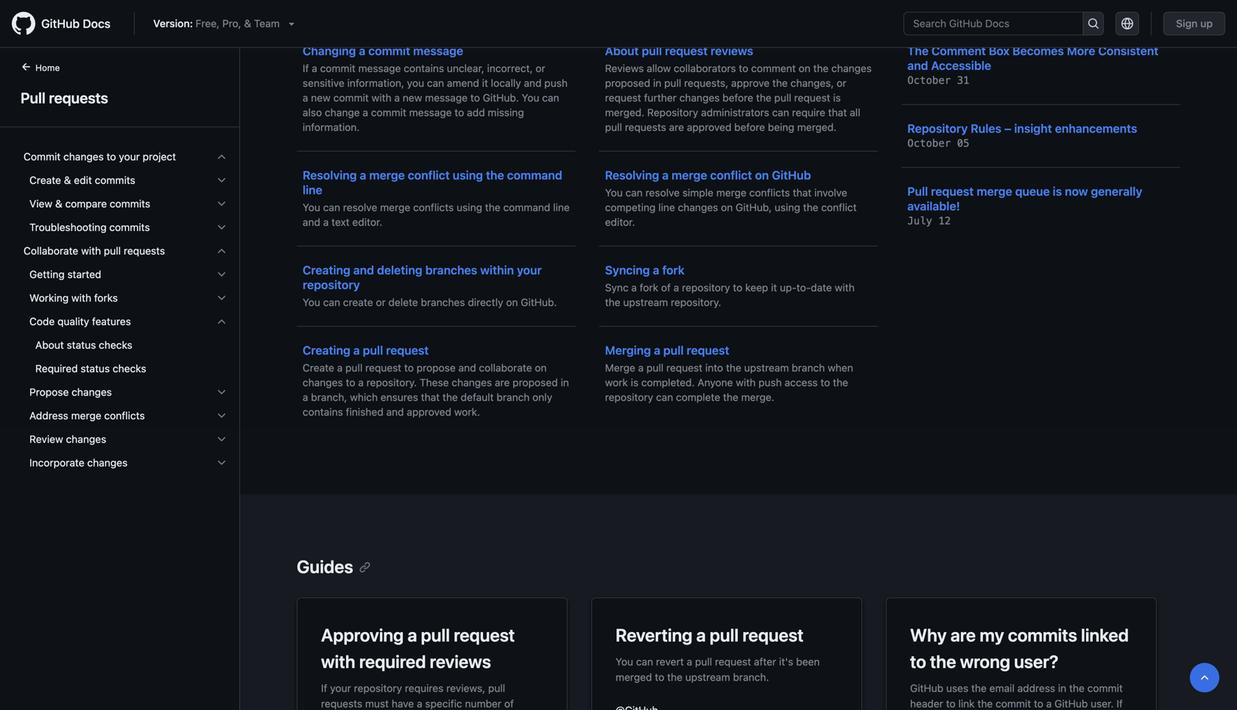 Task type: describe. For each thing, give the bounding box(es) containing it.
request up into
[[687, 344, 730, 358]]

a inside you can revert a pull request after it's been merged to the upstream branch.
[[687, 656, 693, 668]]

specific
[[425, 698, 462, 710]]

being
[[768, 121, 795, 133]]

the right link
[[978, 698, 993, 710]]

ensures
[[381, 392, 418, 404]]

are inside why are my commits linked to the wrong user?
[[951, 625, 976, 646]]

upstream inside you can revert a pull request after it's been merged to the upstream branch.
[[686, 672, 730, 684]]

creating a pull request create a pull request to propose and collaborate on changes to a repository. these changes are proposed in a branch, which ensures that the default branch only contains finished and approved work.
[[303, 344, 569, 418]]

triangle down image
[[286, 18, 297, 29]]

on left 'github,'
[[721, 201, 733, 214]]

and inside resolving a merge conflict using the command line you can resolve merge conflicts using the command line and a text editor.
[[303, 216, 320, 228]]

can inside the creating and deleting branches within your repository you can create or delete branches directly on github.
[[323, 296, 340, 309]]

github inside "link"
[[41, 17, 80, 31]]

sensitive
[[303, 77, 345, 89]]

repository inside the creating and deleting branches within your repository you can create or delete branches directly on github.
[[303, 278, 360, 292]]

1 vertical spatial before
[[735, 121, 765, 133]]

repository inside about pull request reviews reviews allow collaborators to comment on the changes proposed in pull requests, approve the changes, or request further changes before the pull request is merged. repository administrators can require that all pull requests are approved before being merged.
[[647, 106, 699, 119]]

the down comment
[[773, 77, 788, 89]]

0 vertical spatial command
[[507, 168, 563, 182]]

contains inside creating a pull request create a pull request to propose and collaborate on changes to a repository. these changes are proposed in a branch, which ensures that the default branch only contains finished and approved work.
[[303, 406, 343, 418]]

pull inside dropdown button
[[104, 245, 121, 257]]

to left add at the left
[[455, 106, 464, 119]]

troubleshooting
[[29, 221, 107, 234]]

comment
[[751, 62, 796, 74]]

changes,
[[791, 77, 834, 89]]

must
[[365, 698, 389, 710]]

commit changes to your project element containing commit changes to your project
[[12, 145, 239, 239]]

changes inside resolving a merge conflict on github you can resolve simple merge conflicts that involve competing line changes on github, using the conflict editor.
[[678, 201, 718, 214]]

the down missing
[[486, 168, 504, 182]]

upstream inside the merging a pull request merge a pull request into the upstream branch when work is completed. anyone with push access to the repository can complete the merge.
[[744, 362, 789, 374]]

repository. inside creating a pull request create a pull request to propose and collaborate on changes to a repository. these changes are proposed in a branch, which ensures that the default branch only contains finished and approved work.
[[367, 377, 417, 389]]

my
[[980, 625, 1005, 646]]

available!
[[908, 199, 960, 213]]

pull for pull requests
[[21, 89, 46, 106]]

address merge conflicts
[[29, 410, 145, 422]]

proposed inside creating a pull request create a pull request to propose and collaborate on changes to a repository. these changes are proposed in a branch, which ensures that the default branch only contains finished and approved work.
[[513, 377, 558, 389]]

docs
[[83, 17, 111, 31]]

that inside about pull request reviews reviews allow collaborators to comment on the changes proposed in pull requests, approve the changes, or request further changes before the pull request is merged. repository administrators can require that all pull requests are approved before being merged.
[[829, 106, 847, 119]]

competing
[[605, 201, 656, 214]]

the inside resolving a merge conflict on github you can resolve simple merge conflicts that involve competing line changes on github, using the conflict editor.
[[803, 201, 819, 214]]

change
[[325, 106, 360, 119]]

to up add at the left
[[471, 92, 480, 104]]

email
[[990, 683, 1015, 695]]

1 horizontal spatial line
[[553, 201, 570, 214]]

commit down changing
[[320, 62, 356, 74]]

if inside changing a commit message if a commit message contains unclear, incorrect, or sensitive information, you can amend it locally and push a new commit with a new message to github. you can also change a commit message to add missing information.
[[303, 62, 309, 74]]

a inside if your repository requires reviews, pull requests must have a specific number o
[[417, 698, 423, 710]]

requests inside dropdown button
[[124, 245, 165, 257]]

can inside about pull request reviews reviews allow collaborators to comment on the changes proposed in pull requests, approve the changes, or request further changes before the pull request is merged. repository administrators can require that all pull requests are approved before being merged.
[[772, 106, 790, 119]]

0 vertical spatial fork
[[662, 263, 685, 277]]

getting started button
[[18, 263, 234, 287]]

syncing
[[605, 263, 650, 277]]

commit down email
[[996, 698, 1031, 710]]

address
[[1018, 683, 1056, 695]]

merging a pull request merge a pull request into the upstream branch when work is completed. anyone with push access to the repository can complete the merge.
[[605, 344, 853, 404]]

repository inside if your repository requires reviews, pull requests must have a specific number o
[[354, 683, 402, 695]]

approved inside creating a pull request create a pull request to propose and collaborate on changes to a repository. these changes are proposed in a branch, which ensures that the default branch only contains finished and approved work.
[[407, 406, 452, 418]]

uses
[[947, 683, 969, 695]]

to inside about pull request reviews reviews allow collaborators to comment on the changes proposed in pull requests, approve the changes, or request further changes before the pull request is merged. repository administrators can require that all pull requests are approved before being merged.
[[739, 62, 749, 74]]

version: free, pro, & team
[[153, 17, 280, 29]]

sign
[[1177, 17, 1198, 29]]

edit
[[74, 174, 92, 186]]

merge
[[605, 362, 636, 374]]

information,
[[347, 77, 404, 89]]

october 31 element
[[908, 74, 970, 87]]

the down anyone
[[723, 392, 739, 404]]

with inside the merging a pull request merge a pull request into the upstream branch when work is completed. anyone with push access to the repository can complete the merge.
[[736, 377, 756, 389]]

amend
[[447, 77, 479, 89]]

commits for create & edit commits
[[95, 174, 135, 186]]

why are my commits linked to the wrong user?
[[910, 625, 1129, 673]]

push inside changing a commit message if a commit message contains unclear, incorrect, or sensitive information, you can amend it locally and push a new commit with a new message to github. you can also change a commit message to add missing information.
[[545, 77, 568, 89]]

anyone
[[698, 377, 733, 389]]

enhancements
[[1055, 122, 1138, 136]]

now
[[1065, 185, 1088, 199]]

that inside resolving a merge conflict on github you can resolve simple merge conflicts that involve competing line changes on github, using the conflict editor.
[[793, 187, 812, 199]]

request up after
[[743, 625, 804, 646]]

requests inside if your repository requires reviews, pull requests must have a specific number o
[[321, 698, 363, 710]]

proposed inside about pull request reviews reviews allow collaborators to comment on the changes proposed in pull requests, approve the changes, or request further changes before the pull request is merged. repository administrators can require that all pull requests are approved before being merged.
[[605, 77, 651, 89]]

complete
[[676, 392, 721, 404]]

quality
[[58, 316, 89, 328]]

your inside the creating and deleting branches within your repository you can create or delete branches directly on github.
[[517, 263, 542, 277]]

july 12 element
[[908, 215, 951, 227]]

on inside about pull request reviews reviews allow collaborators to comment on the changes proposed in pull requests, approve the changes, or request further changes before the pull request is merged. repository administrators can require that all pull requests are approved before being merged.
[[799, 62, 811, 74]]

changes up branch,
[[303, 377, 343, 389]]

collaborate
[[479, 362, 532, 374]]

the comment box becomes more consistent and accessible october 31
[[908, 44, 1159, 87]]

is inside about pull request reviews reviews allow collaborators to comment on the changes proposed in pull requests, approve the changes, or request further changes before the pull request is merged. repository administrators can require that all pull requests are approved before being merged.
[[833, 92, 841, 104]]

is inside the merging a pull request merge a pull request into the upstream branch when work is completed. anyone with push access to the repository can complete the merge.
[[631, 377, 639, 389]]

request down reviews on the top
[[605, 92, 641, 104]]

31
[[957, 74, 970, 87]]

changes up default
[[452, 377, 492, 389]]

required
[[35, 363, 78, 375]]

create & edit commits
[[29, 174, 135, 186]]

linked
[[1081, 625, 1129, 646]]

commit up user.
[[1088, 683, 1123, 695]]

about status checks link
[[18, 334, 234, 357]]

using down add at the left
[[453, 168, 483, 182]]

resolving for can
[[605, 168, 659, 182]]

search image
[[1088, 18, 1100, 29]]

changes down review changes dropdown button
[[87, 457, 128, 469]]

on inside creating a pull request create a pull request to propose and collaborate on changes to a repository. these changes are proposed in a branch, which ensures that the default branch only contains finished and approved work.
[[535, 362, 547, 374]]

up-
[[780, 282, 797, 294]]

0 horizontal spatial line
[[303, 183, 322, 197]]

required status checks link
[[18, 357, 234, 381]]

request down changes,
[[794, 92, 831, 104]]

propose
[[29, 386, 69, 399]]

sign up link
[[1164, 12, 1226, 35]]

code quality features element containing code quality features
[[12, 310, 239, 381]]

you inside resolving a merge conflict on github you can resolve simple merge conflicts that involve competing line changes on github, using the conflict editor.
[[605, 187, 623, 199]]

been
[[796, 656, 820, 668]]

sc 9kayk9 0 image for edit
[[216, 175, 228, 186]]

pro,
[[222, 17, 241, 29]]

1 vertical spatial branches
[[421, 296, 465, 309]]

message up information,
[[358, 62, 401, 74]]

getting started
[[29, 268, 101, 281]]

commit down information,
[[371, 106, 407, 119]]

locally
[[491, 77, 521, 89]]

up
[[1201, 17, 1213, 29]]

changing a commit message if a commit message contains unclear, incorrect, or sensitive information, you can amend it locally and push a new commit with a new message to github. you can also change a commit message to add missing information.
[[303, 44, 568, 133]]

github up the "header"
[[910, 683, 944, 695]]

missing
[[488, 106, 524, 119]]

code quality features element containing about status checks
[[12, 334, 239, 381]]

propose
[[417, 362, 456, 374]]

the down approve
[[756, 92, 772, 104]]

github. inside the creating and deleting branches within your repository you can create or delete branches directly on github.
[[521, 296, 557, 309]]

header
[[910, 698, 944, 710]]

a inside resolving a merge conflict on github you can resolve simple merge conflicts that involve competing line changes on github, using the conflict editor.
[[662, 168, 669, 182]]

code quality features
[[29, 316, 131, 328]]

is inside pull request merge queue is now generally available! july 12
[[1053, 185, 1062, 199]]

the up link
[[972, 683, 987, 695]]

date
[[811, 282, 832, 294]]

why
[[910, 625, 947, 646]]

status for required
[[81, 363, 110, 375]]

on up 'github,'
[[755, 168, 769, 182]]

code quality features button
[[18, 310, 234, 334]]

request inside approving a pull request with required reviews
[[454, 625, 515, 646]]

with inside syncing a fork sync a fork of a repository to keep it up-to-date with the upstream repository.
[[835, 282, 855, 294]]

also
[[303, 106, 322, 119]]

request up "completed."
[[667, 362, 703, 374]]

in inside about pull request reviews reviews allow collaborators to comment on the changes proposed in pull requests, approve the changes, or request further changes before the pull request is merged. repository administrators can require that all pull requests are approved before being merged.
[[653, 77, 662, 89]]

to inside syncing a fork sync a fork of a repository to keep it up-to-date with the upstream repository.
[[733, 282, 743, 294]]

commit
[[24, 151, 61, 163]]

status for about
[[67, 339, 96, 351]]

it's
[[779, 656, 794, 668]]

a inside approving a pull request with required reviews
[[408, 625, 417, 646]]

code
[[29, 316, 55, 328]]

using inside resolving a merge conflict on github you can resolve simple merge conflicts that involve competing line changes on github, using the conflict editor.
[[775, 201, 801, 214]]

you can revert a pull request after it's been merged to the upstream branch.
[[616, 656, 820, 684]]

about for pull
[[605, 44, 639, 58]]

pull requests element
[[0, 60, 240, 709]]

the inside why are my commits linked to the wrong user?
[[930, 652, 957, 673]]

branch inside creating a pull request create a pull request to propose and collaborate on changes to a repository. these changes are proposed in a branch, which ensures that the default branch only contains finished and approved work.
[[497, 392, 530, 404]]

create & edit commits button
[[18, 169, 234, 192]]

1 vertical spatial command
[[503, 201, 550, 214]]

with inside changing a commit message if a commit message contains unclear, incorrect, or sensitive information, you can amend it locally and push a new commit with a new message to github. you can also change a commit message to add missing information.
[[372, 92, 392, 104]]

october 05 element
[[908, 137, 970, 150]]

pull inside if your repository requires reviews, pull requests must have a specific number o
[[488, 683, 505, 695]]

changes inside "element"
[[63, 151, 104, 163]]

resolving a merge conflict using the command line you can resolve merge conflicts using the command line and a text editor.
[[303, 168, 570, 228]]

have
[[392, 698, 414, 710]]

collaborate with pull requests element for commit changes to your project "element" containing create & edit commits
[[12, 239, 239, 475]]

requests down home link
[[49, 89, 108, 106]]

message down the 'amend'
[[425, 92, 468, 104]]

conflicts inside dropdown button
[[104, 410, 145, 422]]

editor. inside resolving a merge conflict on github you can resolve simple merge conflicts that involve competing line changes on github, using the conflict editor.
[[605, 216, 635, 228]]

sc 9kayk9 0 image for features
[[216, 316, 228, 328]]

repository. inside syncing a fork sync a fork of a repository to keep it up-to-date with the upstream repository.
[[671, 296, 721, 309]]

sc 9kayk9 0 image for view & compare commits
[[216, 198, 228, 210]]

branch,
[[311, 392, 347, 404]]

review changes
[[29, 434, 106, 446]]

generally
[[1091, 185, 1143, 199]]

and down the ensures at the bottom left of the page
[[386, 406, 404, 418]]

keep
[[746, 282, 769, 294]]

1 vertical spatial fork
[[640, 282, 659, 294]]

accessible
[[931, 59, 992, 73]]

changes down the requests, at the top right of page
[[680, 92, 720, 104]]

user.
[[1091, 698, 1114, 710]]

or inside changing a commit message if a commit message contains unclear, incorrect, or sensitive information, you can amend it locally and push a new commit with a new message to github. you can also change a commit message to add missing information.
[[536, 62, 546, 74]]

repository inside syncing a fork sync a fork of a repository to keep it up-to-date with the upstream repository.
[[682, 282, 730, 294]]

requires
[[405, 683, 444, 695]]

project
[[143, 151, 176, 163]]

changes down address merge conflicts
[[66, 434, 106, 446]]

and inside the creating and deleting branches within your repository you can create or delete branches directly on github.
[[353, 263, 374, 277]]

guides link
[[297, 557, 371, 578]]

october inside the repository rules – insight enhancements october 05
[[908, 137, 951, 150]]

finished
[[346, 406, 384, 418]]

all
[[850, 106, 861, 119]]

sc 9kayk9 0 image inside incorporate changes dropdown button
[[216, 457, 228, 469]]

further
[[644, 92, 677, 104]]

resolve inside resolving a merge conflict using the command line you can resolve merge conflicts using the command line and a text editor.
[[343, 201, 377, 214]]

& for view & compare commits
[[55, 198, 62, 210]]

changes up changes,
[[832, 62, 872, 74]]

incorporate changes button
[[18, 452, 234, 475]]

create inside dropdown button
[[29, 174, 61, 186]]

can inside resolving a merge conflict using the command line you can resolve merge conflicts using the command line and a text editor.
[[323, 201, 340, 214]]

create
[[343, 296, 373, 309]]

creating for pull
[[303, 344, 351, 358]]

can inside resolving a merge conflict on github you can resolve simple merge conflicts that involve competing line changes on github, using the conflict editor.
[[626, 187, 643, 199]]

line inside resolving a merge conflict on github you can resolve simple merge conflicts that involve competing line changes on github, using the conflict editor.
[[659, 201, 675, 214]]

reviews inside about pull request reviews reviews allow collaborators to comment on the changes proposed in pull requests, approve the changes, or request further changes before the pull request is merged. repository administrators can require that all pull requests are approved before being merged.
[[711, 44, 754, 58]]

message up unclear,
[[413, 44, 463, 58]]

& for create & edit commits
[[64, 174, 71, 186]]

you inside resolving a merge conflict using the command line you can resolve merge conflicts using the command line and a text editor.
[[303, 201, 320, 214]]

request up collaborators
[[665, 44, 708, 58]]

required status checks
[[35, 363, 146, 375]]

it inside changing a commit message if a commit message contains unclear, incorrect, or sensitive information, you can amend it locally and push a new commit with a new message to github. you can also change a commit message to add missing information.
[[482, 77, 488, 89]]

forks
[[94, 292, 118, 304]]

the inside creating a pull request create a pull request to propose and collaborate on changes to a repository. these changes are proposed in a branch, which ensures that the default branch only contains finished and approved work.
[[443, 392, 458, 404]]

to left link
[[946, 698, 956, 710]]

working with forks button
[[18, 287, 234, 310]]

commits for why are my commits linked to the wrong user?
[[1008, 625, 1078, 646]]

that inside creating a pull request create a pull request to propose and collaborate on changes to a repository. these changes are proposed in a branch, which ensures that the default branch only contains finished and approved work.
[[421, 392, 440, 404]]

sc 9kayk9 0 image for collaborate with pull requests
[[216, 245, 228, 257]]

to down address
[[1034, 698, 1044, 710]]

pull request merge queue is now generally available! july 12
[[908, 185, 1143, 227]]

simple
[[683, 187, 714, 199]]

to-
[[797, 282, 811, 294]]

conflict for using
[[408, 168, 450, 182]]

access
[[785, 377, 818, 389]]



Task type: locate. For each thing, give the bounding box(es) containing it.
0 vertical spatial status
[[67, 339, 96, 351]]

0 vertical spatial that
[[829, 106, 847, 119]]

collaborate with pull requests element containing getting started
[[12, 263, 239, 475]]

pull requests link
[[18, 87, 222, 109]]

a inside github uses the email address in the commit header to link the commit to a github user. i
[[1047, 698, 1052, 710]]

1 horizontal spatial new
[[403, 92, 422, 104]]

sc 9kayk9 0 image inside propose changes dropdown button
[[216, 387, 228, 399]]

1 vertical spatial it
[[771, 282, 777, 294]]

to inside dropdown button
[[107, 151, 116, 163]]

1 vertical spatial october
[[908, 137, 951, 150]]

checks for required status checks
[[113, 363, 146, 375]]

repository up create
[[303, 278, 360, 292]]

with inside dropdown button
[[81, 245, 101, 257]]

to up which
[[346, 377, 355, 389]]

0 horizontal spatial editor.
[[352, 216, 383, 228]]

you inside you can revert a pull request after it's been merged to the upstream branch.
[[616, 656, 633, 668]]

1 vertical spatial repository
[[908, 122, 968, 136]]

the down "these"
[[443, 392, 458, 404]]

creating up branch,
[[303, 344, 351, 358]]

0 horizontal spatial github.
[[483, 92, 519, 104]]

completed.
[[642, 377, 695, 389]]

home link
[[15, 61, 83, 76]]

2 editor. from the left
[[605, 216, 635, 228]]

0 horizontal spatial proposed
[[513, 377, 558, 389]]

1 horizontal spatial in
[[653, 77, 662, 89]]

with down troubleshooting commits
[[81, 245, 101, 257]]

3 sc 9kayk9 0 image from the top
[[216, 245, 228, 257]]

0 vertical spatial approved
[[687, 121, 732, 133]]

1 commit changes to your project element from the top
[[12, 145, 239, 239]]

and up default
[[459, 362, 476, 374]]

1 horizontal spatial branch
[[792, 362, 825, 374]]

github down being
[[772, 168, 811, 182]]

2 horizontal spatial is
[[1053, 185, 1062, 199]]

with up merge. on the bottom of the page
[[736, 377, 756, 389]]

sc 9kayk9 0 image inside the troubleshooting commits 'dropdown button'
[[216, 222, 228, 234]]

on inside the creating and deleting branches within your repository you can create or delete branches directly on github.
[[506, 296, 518, 309]]

1 vertical spatial that
[[793, 187, 812, 199]]

queue
[[1016, 185, 1050, 199]]

resolve inside resolving a merge conflict on github you can resolve simple merge conflicts that involve competing line changes on github, using the conflict editor.
[[646, 187, 680, 199]]

0 vertical spatial conflicts
[[750, 187, 790, 199]]

repository. up into
[[671, 296, 721, 309]]

collaborate with pull requests element containing collaborate with pull requests
[[12, 239, 239, 475]]

with right date
[[835, 282, 855, 294]]

2 vertical spatial your
[[330, 683, 351, 695]]

to inside you can revert a pull request after it's been merged to the upstream branch.
[[655, 672, 665, 684]]

1 new from the left
[[311, 92, 331, 104]]

1 horizontal spatial conflict
[[710, 168, 752, 182]]

0 vertical spatial october
[[908, 74, 951, 87]]

github docs link
[[12, 12, 122, 35]]

is
[[833, 92, 841, 104], [1053, 185, 1062, 199], [631, 377, 639, 389]]

2 collaborate with pull requests element from the top
[[12, 263, 239, 475]]

request up branch. at the right of page
[[715, 656, 751, 668]]

github inside resolving a merge conflict on github you can resolve simple merge conflicts that involve competing line changes on github, using the conflict editor.
[[772, 168, 811, 182]]

0 horizontal spatial pull
[[21, 89, 46, 106]]

tooltip
[[1190, 664, 1220, 693]]

2 commit changes to your project element from the top
[[12, 169, 239, 239]]

sc 9kayk9 0 image for working with forks
[[216, 292, 228, 304]]

that
[[829, 106, 847, 119], [793, 187, 812, 199], [421, 392, 440, 404]]

with up code quality features
[[71, 292, 91, 304]]

1 horizontal spatial upstream
[[686, 672, 730, 684]]

using right 'github,'
[[775, 201, 801, 214]]

pull up available!
[[908, 185, 928, 199]]

requests down the troubleshooting commits 'dropdown button'
[[124, 245, 165, 257]]

0 horizontal spatial your
[[119, 151, 140, 163]]

the up the within
[[485, 201, 501, 214]]

push right the locally
[[545, 77, 568, 89]]

1 horizontal spatial conflicts
[[413, 201, 454, 214]]

resolving for line
[[303, 168, 357, 182]]

repository down work
[[605, 392, 653, 404]]

sc 9kayk9 0 image inside code quality features dropdown button
[[216, 316, 228, 328]]

that left all in the top of the page
[[829, 106, 847, 119]]

to down why
[[910, 652, 927, 673]]

0 horizontal spatial in
[[561, 377, 569, 389]]

involve
[[815, 187, 848, 199]]

0 vertical spatial push
[[545, 77, 568, 89]]

deleting
[[377, 263, 423, 277]]

conflicts up deleting
[[413, 201, 454, 214]]

sc 9kayk9 0 image inside address merge conflicts dropdown button
[[216, 410, 228, 422]]

pull inside approving a pull request with required reviews
[[421, 625, 450, 646]]

sync
[[605, 282, 629, 294]]

to inside the merging a pull request merge a pull request into the upstream branch when work is completed. anyone with push access to the repository can complete the merge.
[[821, 377, 830, 389]]

the right address
[[1070, 683, 1085, 695]]

2 vertical spatial that
[[421, 392, 440, 404]]

with down information,
[[372, 92, 392, 104]]

changes up the 'edit'
[[63, 151, 104, 163]]

is down changes,
[[833, 92, 841, 104]]

contains inside changing a commit message if a commit message contains unclear, incorrect, or sensitive information, you can amend it locally and push a new commit with a new message to github. you can also change a commit message to add missing information.
[[404, 62, 444, 74]]

2 october from the top
[[908, 137, 951, 150]]

1 vertical spatial if
[[321, 683, 327, 695]]

using
[[453, 168, 483, 182], [457, 201, 482, 214], [775, 201, 801, 214]]

0 vertical spatial contains
[[404, 62, 444, 74]]

sc 9kayk9 0 image inside review changes dropdown button
[[216, 434, 228, 446]]

merge.
[[741, 392, 775, 404]]

0 vertical spatial checks
[[99, 339, 132, 351]]

sc 9kayk9 0 image for address merge conflicts
[[216, 410, 228, 422]]

0 vertical spatial creating
[[303, 263, 351, 277]]

requests
[[49, 89, 108, 106], [625, 121, 666, 133], [124, 245, 165, 257], [321, 698, 363, 710]]

consistent
[[1099, 44, 1159, 58]]

0 vertical spatial branches
[[425, 263, 477, 277]]

changing
[[303, 44, 356, 58]]

1 vertical spatial about
[[35, 339, 64, 351]]

commit changes to your project element
[[12, 145, 239, 239], [12, 169, 239, 239]]

fork left of
[[640, 282, 659, 294]]

collaborate with pull requests element for commit changes to your project "element" containing commit changes to your project
[[12, 263, 239, 475]]

commit changes to your project element containing create & edit commits
[[12, 169, 239, 239]]

pull inside pull request merge queue is now generally available! july 12
[[908, 185, 928, 199]]

when
[[828, 362, 853, 374]]

that left involve
[[793, 187, 812, 199]]

the right into
[[726, 362, 742, 374]]

commits for view & compare commits
[[110, 198, 150, 210]]

1 creating from the top
[[303, 263, 351, 277]]

0 vertical spatial are
[[669, 121, 684, 133]]

about pull request reviews reviews allow collaborators to comment on the changes proposed in pull requests, approve the changes, or request further changes before the pull request is merged. repository administrators can require that all pull requests are approved before being merged.
[[605, 44, 872, 133]]

2 sc 9kayk9 0 image from the top
[[216, 222, 228, 234]]

creating for repository
[[303, 263, 351, 277]]

select language: current language is english image
[[1122, 18, 1134, 29]]

github
[[41, 17, 80, 31], [772, 168, 811, 182], [910, 683, 944, 695], [1055, 698, 1088, 710]]

2 horizontal spatial conflict
[[822, 201, 857, 214]]

1 vertical spatial conflicts
[[413, 201, 454, 214]]

resolve
[[646, 187, 680, 199], [343, 201, 377, 214]]

and right the locally
[[524, 77, 542, 89]]

2 horizontal spatial &
[[244, 17, 251, 29]]

0 vertical spatial before
[[723, 92, 754, 104]]

approved down administrators
[[687, 121, 732, 133]]

create down commit
[[29, 174, 61, 186]]

create inside creating a pull request create a pull request to propose and collaborate on changes to a repository. these changes are proposed in a branch, which ensures that the default branch only contains finished and approved work.
[[303, 362, 334, 374]]

request up propose
[[386, 344, 429, 358]]

into
[[706, 362, 723, 374]]

reverting
[[616, 625, 693, 646]]

commit up information,
[[368, 44, 410, 58]]

05
[[957, 137, 970, 150]]

and up create
[[353, 263, 374, 277]]

0 vertical spatial upstream
[[623, 296, 668, 309]]

1 vertical spatial &
[[64, 174, 71, 186]]

request up the ensures at the bottom left of the page
[[365, 362, 402, 374]]

1 horizontal spatial if
[[321, 683, 327, 695]]

github uses the email address in the commit header to link the commit to a github user. i
[[910, 683, 1131, 711]]

2 sc 9kayk9 0 image from the top
[[216, 175, 228, 186]]

it
[[482, 77, 488, 89], [771, 282, 777, 294]]

resolving up competing
[[605, 168, 659, 182]]

1 vertical spatial repository.
[[367, 377, 417, 389]]

2 vertical spatial or
[[376, 296, 386, 309]]

0 vertical spatial repository
[[647, 106, 699, 119]]

0 horizontal spatial about
[[35, 339, 64, 351]]

sc 9kayk9 0 image
[[216, 198, 228, 210], [216, 222, 228, 234], [216, 245, 228, 257], [216, 269, 228, 281], [216, 292, 228, 304], [216, 387, 228, 399], [216, 410, 228, 422]]

1 vertical spatial your
[[517, 263, 542, 277]]

2 creating from the top
[[303, 344, 351, 358]]

you inside changing a commit message if a commit message contains unclear, incorrect, or sensitive information, you can amend it locally and push a new commit with a new message to github. you can also change a commit message to add missing information.
[[522, 92, 540, 104]]

0 horizontal spatial new
[[311, 92, 331, 104]]

incorporate changes
[[29, 457, 128, 469]]

commit changes to your project
[[24, 151, 176, 163]]

1 vertical spatial checks
[[113, 363, 146, 375]]

with inside approving a pull request with required reviews
[[321, 652, 356, 673]]

code quality features element
[[12, 310, 239, 381], [12, 334, 239, 381]]

1 horizontal spatial proposed
[[605, 77, 651, 89]]

2 code quality features element from the top
[[12, 334, 239, 381]]

2 vertical spatial is
[[631, 377, 639, 389]]

1 collaborate with pull requests element from the top
[[12, 239, 239, 475]]

0 horizontal spatial resolving
[[303, 168, 357, 182]]

0 horizontal spatial is
[[631, 377, 639, 389]]

proposed up only
[[513, 377, 558, 389]]

1 vertical spatial is
[[1053, 185, 1062, 199]]

collaborate with pull requests element
[[12, 239, 239, 475], [12, 263, 239, 475]]

sc 9kayk9 0 image for propose changes
[[216, 387, 228, 399]]

branches left the within
[[425, 263, 477, 277]]

branch.
[[733, 672, 769, 684]]

1 vertical spatial merged.
[[797, 121, 837, 133]]

github left user.
[[1055, 698, 1088, 710]]

sc 9kayk9 0 image inside the view & compare commits dropdown button
[[216, 198, 228, 210]]

collaborate with pull requests
[[24, 245, 165, 257]]

the down revert
[[667, 672, 683, 684]]

2 resolving from the left
[[605, 168, 659, 182]]

0 horizontal spatial &
[[55, 198, 62, 210]]

checks down features
[[99, 339, 132, 351]]

1 horizontal spatial push
[[759, 377, 782, 389]]

0 horizontal spatial or
[[376, 296, 386, 309]]

commits down create & edit commits dropdown button
[[110, 198, 150, 210]]

0 vertical spatial branch
[[792, 362, 825, 374]]

1 horizontal spatial merged.
[[797, 121, 837, 133]]

commits
[[95, 174, 135, 186], [110, 198, 150, 210], [109, 221, 150, 234], [1008, 625, 1078, 646]]

branches
[[425, 263, 477, 277], [421, 296, 465, 309]]

pull for pull request merge queue is now generally available! july 12
[[908, 185, 928, 199]]

using up the within
[[457, 201, 482, 214]]

are inside creating a pull request create a pull request to propose and collaborate on changes to a repository. these changes are proposed in a branch, which ensures that the default branch only contains finished and approved work.
[[495, 377, 510, 389]]

to down 'when'
[[821, 377, 830, 389]]

in
[[653, 77, 662, 89], [561, 377, 569, 389], [1058, 683, 1067, 695]]

reverting a pull request
[[616, 625, 804, 646]]

upstream up merge. on the bottom of the page
[[744, 362, 789, 374]]

status inside required status checks link
[[81, 363, 110, 375]]

if your repository requires reviews, pull requests must have a specific number o
[[321, 683, 529, 711]]

is left now
[[1053, 185, 1062, 199]]

0 vertical spatial pull
[[21, 89, 46, 106]]

repository inside the repository rules – insight enhancements october 05
[[908, 122, 968, 136]]

the up changes,
[[814, 62, 829, 74]]

4 sc 9kayk9 0 image from the top
[[216, 269, 228, 281]]

if
[[303, 62, 309, 74], [321, 683, 327, 695]]

scroll to top image
[[1199, 673, 1211, 684]]

1 horizontal spatial fork
[[662, 263, 685, 277]]

status down code quality features
[[67, 339, 96, 351]]

review changes button
[[18, 428, 234, 452]]

1 horizontal spatial resolve
[[646, 187, 680, 199]]

merged.
[[605, 106, 645, 119], [797, 121, 837, 133]]

0 vertical spatial it
[[482, 77, 488, 89]]

create
[[29, 174, 61, 186], [303, 362, 334, 374]]

1 horizontal spatial pull
[[908, 185, 928, 199]]

github left docs
[[41, 17, 80, 31]]

it inside syncing a fork sync a fork of a repository to keep it up-to-date with the upstream repository.
[[771, 282, 777, 294]]

july
[[908, 215, 933, 227]]

and inside the comment box becomes more consistent and accessible october 31
[[908, 59, 929, 73]]

the inside syncing a fork sync a fork of a repository to keep it up-to-date with the upstream repository.
[[605, 296, 621, 309]]

the
[[814, 62, 829, 74], [773, 77, 788, 89], [756, 92, 772, 104], [486, 168, 504, 182], [485, 201, 501, 214], [803, 201, 819, 214], [605, 296, 621, 309], [726, 362, 742, 374], [833, 377, 849, 389], [443, 392, 458, 404], [723, 392, 739, 404], [930, 652, 957, 673], [667, 672, 683, 684], [972, 683, 987, 695], [1070, 683, 1085, 695], [978, 698, 993, 710]]

1 vertical spatial approved
[[407, 406, 452, 418]]

0 vertical spatial github.
[[483, 92, 519, 104]]

can inside you can revert a pull request after it's been merged to the upstream branch.
[[636, 656, 653, 668]]

7 sc 9kayk9 0 image from the top
[[216, 410, 228, 422]]

in left work
[[561, 377, 569, 389]]

editor. inside resolving a merge conflict using the command line you can resolve merge conflicts using the command line and a text editor.
[[352, 216, 383, 228]]

compare
[[65, 198, 107, 210]]

before down administrators
[[735, 121, 765, 133]]

command up the within
[[503, 201, 550, 214]]

directly
[[468, 296, 503, 309]]

which
[[350, 392, 378, 404]]

you inside the creating and deleting branches within your repository you can create or delete branches directly on github.
[[303, 296, 320, 309]]

requests left must
[[321, 698, 363, 710]]

you
[[407, 77, 424, 89]]

Search GitHub Docs search field
[[905, 13, 1083, 35]]

6 sc 9kayk9 0 image from the top
[[216, 387, 228, 399]]

1 horizontal spatial resolving
[[605, 168, 659, 182]]

proposed down reviews on the top
[[605, 77, 651, 89]]

to left propose
[[404, 362, 414, 374]]

and
[[908, 59, 929, 73], [524, 77, 542, 89], [303, 216, 320, 228], [353, 263, 374, 277], [459, 362, 476, 374], [386, 406, 404, 418]]

None search field
[[904, 12, 1104, 35]]

version:
[[153, 17, 193, 29]]

in inside creating a pull request create a pull request to propose and collaborate on changes to a repository. these changes are proposed in a branch, which ensures that the default branch only contains finished and approved work.
[[561, 377, 569, 389]]

repository inside the merging a pull request merge a pull request into the upstream branch when work is completed. anyone with push access to the repository can complete the merge.
[[605, 392, 653, 404]]

about up reviews on the top
[[605, 44, 639, 58]]

0 horizontal spatial merged.
[[605, 106, 645, 119]]

request inside you can revert a pull request after it's been merged to the upstream branch.
[[715, 656, 751, 668]]

2 horizontal spatial line
[[659, 201, 675, 214]]

sc 9kayk9 0 image inside commit changes to your project dropdown button
[[216, 151, 228, 163]]

upstream down reverting a pull request
[[686, 672, 730, 684]]

commits inside 'dropdown button'
[[109, 221, 150, 234]]

add
[[467, 106, 485, 119]]

with
[[372, 92, 392, 104], [81, 245, 101, 257], [835, 282, 855, 294], [71, 292, 91, 304], [736, 377, 756, 389], [321, 652, 356, 673]]

sc 9kayk9 0 image inside create & edit commits dropdown button
[[216, 175, 228, 186]]

pull inside you can revert a pull request after it's been merged to the upstream branch.
[[695, 656, 712, 668]]

1 horizontal spatial github.
[[521, 296, 557, 309]]

in inside github uses the email address in the commit header to link the commit to a github user. i
[[1058, 683, 1067, 695]]

& right pro, on the top of page
[[244, 17, 251, 29]]

or inside the creating and deleting branches within your repository you can create or delete branches directly on github.
[[376, 296, 386, 309]]

upstream
[[623, 296, 668, 309], [744, 362, 789, 374], [686, 672, 730, 684]]

1 resolving from the left
[[303, 168, 357, 182]]

github,
[[736, 201, 772, 214]]

october
[[908, 74, 951, 87], [908, 137, 951, 150]]

review
[[29, 434, 63, 446]]

merge inside pull request merge queue is now generally available! july 12
[[977, 185, 1013, 199]]

working with forks
[[29, 292, 118, 304]]

1 vertical spatial in
[[561, 377, 569, 389]]

1 vertical spatial github.
[[521, 296, 557, 309]]

your inside if your repository requires reviews, pull requests must have a specific number o
[[330, 683, 351, 695]]

2 horizontal spatial in
[[1058, 683, 1067, 695]]

contains
[[404, 62, 444, 74], [303, 406, 343, 418]]

2 horizontal spatial conflicts
[[750, 187, 790, 199]]

more
[[1067, 44, 1096, 58]]

command
[[507, 168, 563, 182], [503, 201, 550, 214]]

features
[[92, 316, 131, 328]]

0 horizontal spatial resolve
[[343, 201, 377, 214]]

status inside about status checks link
[[67, 339, 96, 351]]

1 vertical spatial upstream
[[744, 362, 789, 374]]

0 horizontal spatial approved
[[407, 406, 452, 418]]

box
[[989, 44, 1010, 58]]

conflict for on
[[710, 168, 752, 182]]

on right directly
[[506, 296, 518, 309]]

commits inside why are my commits linked to the wrong user?
[[1008, 625, 1078, 646]]

1 vertical spatial proposed
[[513, 377, 558, 389]]

are inside about pull request reviews reviews allow collaborators to comment on the changes proposed in pull requests, approve the changes, or request further changes before the pull request is merged. repository administrators can require that all pull requests are approved before being merged.
[[669, 121, 684, 133]]

sc 9kayk9 0 image
[[216, 151, 228, 163], [216, 175, 228, 186], [216, 316, 228, 328], [216, 434, 228, 446], [216, 457, 228, 469]]

1 vertical spatial pull
[[908, 185, 928, 199]]

commit
[[368, 44, 410, 58], [320, 62, 356, 74], [333, 92, 369, 104], [371, 106, 407, 119], [1088, 683, 1123, 695], [996, 698, 1031, 710]]

changes down required status checks at the bottom of page
[[72, 386, 112, 399]]

& right view
[[55, 198, 62, 210]]

sc 9kayk9 0 image for getting started
[[216, 269, 228, 281]]

1 editor. from the left
[[352, 216, 383, 228]]

message
[[413, 44, 463, 58], [358, 62, 401, 74], [425, 92, 468, 104], [409, 106, 452, 119]]

delete
[[389, 296, 418, 309]]

about
[[605, 44, 639, 58], [35, 339, 64, 351]]

reviews
[[711, 44, 754, 58], [430, 652, 491, 673]]

changes down simple
[[678, 201, 718, 214]]

october down the
[[908, 74, 951, 87]]

5 sc 9kayk9 0 image from the top
[[216, 457, 228, 469]]

it left the locally
[[482, 77, 488, 89]]

becomes
[[1013, 44, 1064, 58]]

&
[[244, 17, 251, 29], [64, 174, 71, 186], [55, 198, 62, 210]]

getting
[[29, 268, 65, 281]]

resolving
[[303, 168, 357, 182], [605, 168, 659, 182]]

wrong
[[960, 652, 1011, 673]]

sc 9kayk9 0 image for to
[[216, 151, 228, 163]]

1 october from the top
[[908, 74, 951, 87]]

about for status
[[35, 339, 64, 351]]

1 vertical spatial reviews
[[430, 652, 491, 673]]

0 vertical spatial about
[[605, 44, 639, 58]]

commit up change
[[333, 92, 369, 104]]

about inside pull requests element
[[35, 339, 64, 351]]

4 sc 9kayk9 0 image from the top
[[216, 434, 228, 446]]

troubleshooting commits
[[29, 221, 150, 234]]

conflicts
[[750, 187, 790, 199], [413, 201, 454, 214], [104, 410, 145, 422]]

editor.
[[352, 216, 383, 228], [605, 216, 635, 228]]

creating inside creating a pull request create a pull request to propose and collaborate on changes to a repository. these changes are proposed in a branch, which ensures that the default branch only contains finished and approved work.
[[303, 344, 351, 358]]

and down the
[[908, 59, 929, 73]]

1 vertical spatial create
[[303, 362, 334, 374]]

5 sc 9kayk9 0 image from the top
[[216, 292, 228, 304]]

1 horizontal spatial reviews
[[711, 44, 754, 58]]

requests,
[[684, 77, 729, 89]]

number
[[465, 698, 502, 710]]

push inside the merging a pull request merge a pull request into the upstream branch when work is completed. anyone with push access to the repository can complete the merge.
[[759, 377, 782, 389]]

pull down home
[[21, 89, 46, 106]]

if up 'sensitive'
[[303, 62, 309, 74]]

repository. up the ensures at the bottom left of the page
[[367, 377, 417, 389]]

to inside why are my commits linked to the wrong user?
[[910, 652, 927, 673]]

if inside if your repository requires reviews, pull requests must have a specific number o
[[321, 683, 327, 695]]

2 vertical spatial &
[[55, 198, 62, 210]]

github. inside changing a commit message if a commit message contains unclear, incorrect, or sensitive information, you can amend it locally and push a new commit with a new message to github. you can also change a commit message to add missing information.
[[483, 92, 519, 104]]

1 sc 9kayk9 0 image from the top
[[216, 198, 228, 210]]

your up create & edit commits dropdown button
[[119, 151, 140, 163]]

after
[[754, 656, 777, 668]]

reviews inside approving a pull request with required reviews
[[430, 652, 491, 673]]

3 sc 9kayk9 0 image from the top
[[216, 316, 228, 328]]

revert
[[656, 656, 684, 668]]

can inside the merging a pull request merge a pull request into the upstream branch when work is completed. anyone with push access to the repository can complete the merge.
[[656, 392, 673, 404]]

with down approving
[[321, 652, 356, 673]]

resolve up competing
[[646, 187, 680, 199]]

about up required
[[35, 339, 64, 351]]

1 vertical spatial creating
[[303, 344, 351, 358]]

with inside 'dropdown button'
[[71, 292, 91, 304]]

merge inside dropdown button
[[71, 410, 101, 422]]

conflicts inside resolving a merge conflict using the command line you can resolve merge conflicts using the command line and a text editor.
[[413, 201, 454, 214]]

your inside dropdown button
[[119, 151, 140, 163]]

1 vertical spatial or
[[837, 77, 847, 89]]

1 horizontal spatial &
[[64, 174, 71, 186]]

1 vertical spatial branch
[[497, 392, 530, 404]]

1 sc 9kayk9 0 image from the top
[[216, 151, 228, 163]]

free,
[[196, 17, 220, 29]]

the inside you can revert a pull request after it's been merged to the upstream branch.
[[667, 672, 683, 684]]

0 vertical spatial reviews
[[711, 44, 754, 58]]

2 horizontal spatial that
[[829, 106, 847, 119]]

about inside about pull request reviews reviews allow collaborators to comment on the changes proposed in pull requests, approve the changes, or request further changes before the pull request is merged. repository administrators can require that all pull requests are approved before being merged.
[[605, 44, 639, 58]]

1 horizontal spatial create
[[303, 362, 334, 374]]

repository up october 05 element
[[908, 122, 968, 136]]

sc 9kayk9 0 image for troubleshooting commits
[[216, 222, 228, 234]]

comment
[[932, 44, 986, 58]]

line right competing
[[659, 201, 675, 214]]

reviews up collaborators
[[711, 44, 754, 58]]

team
[[254, 17, 280, 29]]

in right address
[[1058, 683, 1067, 695]]

2 new from the left
[[403, 92, 422, 104]]

0 horizontal spatial create
[[29, 174, 61, 186]]

pull
[[21, 89, 46, 106], [908, 185, 928, 199]]

branch up the access in the bottom of the page
[[792, 362, 825, 374]]

and inside changing a commit message if a commit message contains unclear, incorrect, or sensitive information, you can amend it locally and push a new commit with a new message to github. you can also change a commit message to add missing information.
[[524, 77, 542, 89]]

request inside pull request merge queue is now generally available! july 12
[[931, 185, 974, 199]]

approving a pull request with required reviews
[[321, 625, 515, 673]]

the
[[908, 44, 929, 58]]

1 horizontal spatial editor.
[[605, 216, 635, 228]]

address
[[29, 410, 68, 422]]

fork up of
[[662, 263, 685, 277]]

checks for about status checks
[[99, 339, 132, 351]]

requests inside about pull request reviews reviews allow collaborators to comment on the changes proposed in pull requests, approve the changes, or request further changes before the pull request is merged. repository administrators can require that all pull requests are approved before being merged.
[[625, 121, 666, 133]]

to
[[739, 62, 749, 74], [471, 92, 480, 104], [455, 106, 464, 119], [107, 151, 116, 163], [733, 282, 743, 294], [404, 362, 414, 374], [346, 377, 355, 389], [821, 377, 830, 389], [910, 652, 927, 673], [655, 672, 665, 684], [946, 698, 956, 710], [1034, 698, 1044, 710]]

approve
[[731, 77, 770, 89]]

link
[[959, 698, 975, 710]]

branch inside the merging a pull request merge a pull request into the upstream branch when work is completed. anyone with push access to the repository can complete the merge.
[[792, 362, 825, 374]]

are left my
[[951, 625, 976, 646]]

to up approve
[[739, 62, 749, 74]]

message down the you
[[409, 106, 452, 119]]

0 horizontal spatial are
[[495, 377, 510, 389]]

the down 'when'
[[833, 377, 849, 389]]

commits down commit changes to your project dropdown button at the top of the page
[[95, 174, 135, 186]]

sc 9kayk9 0 image inside collaborate with pull requests dropdown button
[[216, 245, 228, 257]]

checks
[[99, 339, 132, 351], [113, 363, 146, 375]]

approved inside about pull request reviews reviews allow collaborators to comment on the changes proposed in pull requests, approve the changes, or request further changes before the pull request is merged. repository administrators can require that all pull requests are approved before being merged.
[[687, 121, 732, 133]]

1 vertical spatial are
[[495, 377, 510, 389]]

sc 9kayk9 0 image inside getting started dropdown button
[[216, 269, 228, 281]]

1 horizontal spatial about
[[605, 44, 639, 58]]

1 code quality features element from the top
[[12, 310, 239, 381]]

allow
[[647, 62, 671, 74]]

0 vertical spatial resolve
[[646, 187, 680, 199]]

or left "delete"
[[376, 296, 386, 309]]



Task type: vqa. For each thing, say whether or not it's contained in the screenshot.
command
yes



